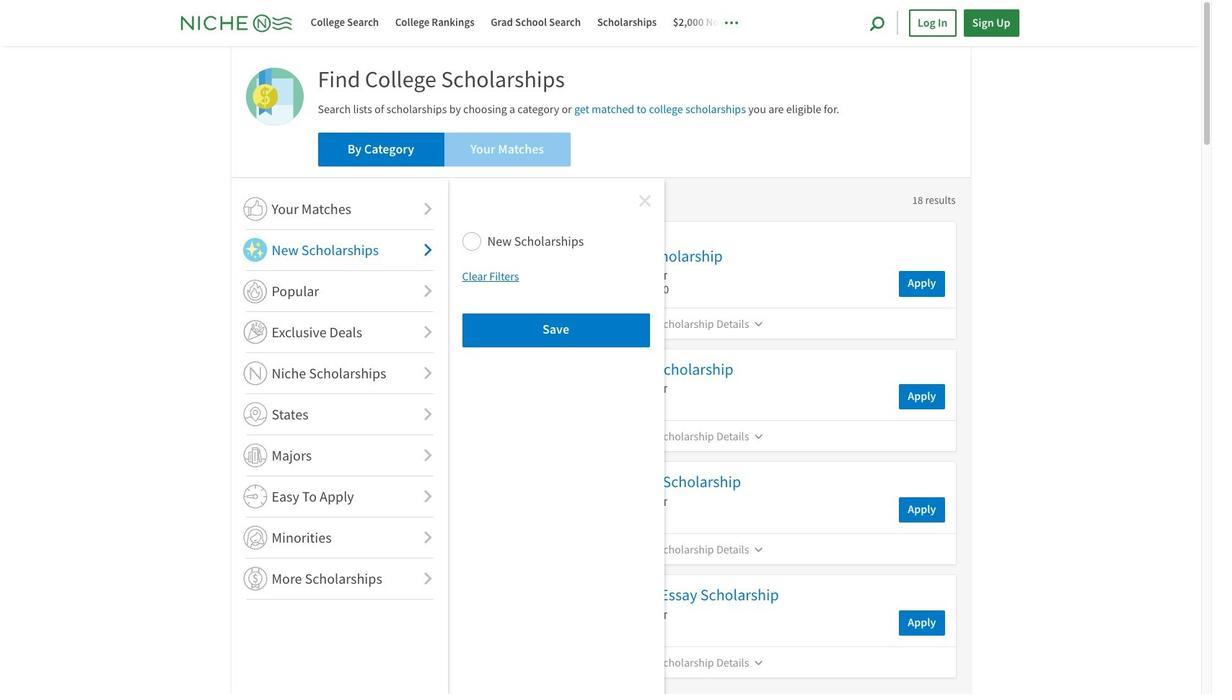 Task type: vqa. For each thing, say whether or not it's contained in the screenshot.
$         25,000 "Be Bold" No-Essay Scholarship element
yes



Task type: locate. For each thing, give the bounding box(es) containing it.
search image
[[869, 15, 886, 32]]

$             2,000 sallie mae no essay scholarship element
[[462, 350, 956, 452]]



Task type: describe. For each thing, give the bounding box(es) containing it.
scholarship search filters element
[[246, 189, 438, 600]]

$         25,000 "be bold" no-essay scholarship element
[[462, 463, 956, 565]]

banner links element
[[311, 13, 804, 33]]

sponsored result niche $10,000 "no essay" scholarship element
[[462, 222, 956, 339]]

niche home image
[[181, 11, 303, 35]]

$     50,000 scholarshipowl no essay scholarship element
[[462, 576, 956, 678]]

meatball image
[[725, 16, 738, 29]]



